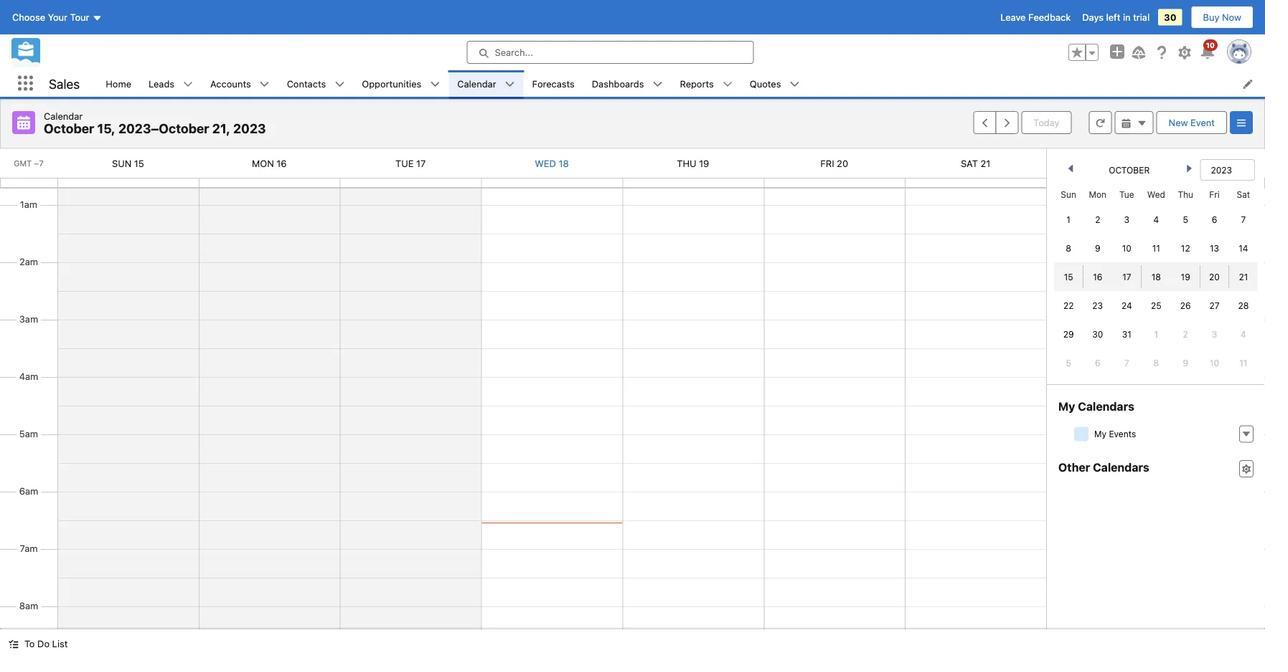 Task type: vqa. For each thing, say whether or not it's contained in the screenshot.
the topmost FRI
yes



Task type: locate. For each thing, give the bounding box(es) containing it.
0 vertical spatial 8
[[1066, 243, 1071, 253]]

my right hide items icon
[[1094, 429, 1106, 439]]

tue inside grid
[[1119, 189, 1134, 199]]

buy now button
[[1191, 6, 1254, 29]]

group
[[1068, 44, 1099, 61], [973, 111, 1018, 134]]

gmt
[[14, 159, 32, 168]]

october inside calendar october 15, 2023–october 21, 2023
[[44, 121, 94, 136]]

1 horizontal spatial 18
[[1151, 272, 1161, 282]]

fri 20
[[820, 158, 848, 169]]

0 horizontal spatial sun
[[112, 158, 132, 169]]

8
[[1066, 243, 1071, 253], [1153, 358, 1159, 368]]

1 vertical spatial 21
[[1239, 272, 1248, 282]]

buy now
[[1203, 12, 1241, 23]]

1 horizontal spatial 20
[[1209, 272, 1220, 282]]

1 vertical spatial mon
[[1089, 189, 1106, 199]]

20
[[837, 158, 848, 169], [1209, 272, 1220, 282]]

0 vertical spatial 5
[[1183, 215, 1188, 225]]

sun
[[112, 158, 132, 169], [1061, 189, 1076, 199]]

home link
[[97, 70, 140, 97]]

search...
[[495, 47, 533, 58]]

1 vertical spatial 20
[[1209, 272, 1220, 282]]

1 vertical spatial 17
[[1122, 272, 1131, 282]]

to do list button
[[0, 630, 76, 659]]

1 vertical spatial 10
[[1122, 243, 1131, 253]]

0 horizontal spatial 3
[[1124, 215, 1129, 225]]

0 horizontal spatial 6
[[1095, 358, 1100, 368]]

7 up 14
[[1241, 215, 1246, 225]]

1 horizontal spatial sat
[[1237, 189, 1250, 199]]

1 vertical spatial fri
[[1209, 189, 1220, 199]]

0 horizontal spatial my
[[1058, 400, 1075, 413]]

1 horizontal spatial 11
[[1239, 358, 1247, 368]]

1 vertical spatial 30
[[1092, 329, 1103, 339]]

0 horizontal spatial 1
[[1067, 215, 1071, 225]]

0 vertical spatial thu
[[677, 158, 696, 169]]

fri for fri 20
[[820, 158, 834, 169]]

0 vertical spatial fri
[[820, 158, 834, 169]]

mon
[[252, 158, 274, 169], [1089, 189, 1106, 199]]

sales
[[49, 76, 80, 91]]

1 vertical spatial my
[[1094, 429, 1106, 439]]

9
[[1095, 243, 1100, 253], [1183, 358, 1188, 368]]

1
[[1067, 215, 1071, 225], [1154, 329, 1158, 339]]

0 vertical spatial 30
[[1164, 12, 1176, 23]]

new event
[[1169, 117, 1215, 128]]

0 vertical spatial group
[[1068, 44, 1099, 61]]

3
[[1124, 215, 1129, 225], [1212, 329, 1217, 339]]

15
[[134, 158, 144, 169], [1064, 272, 1073, 282]]

10 down 27
[[1210, 358, 1219, 368]]

sat 21
[[961, 158, 990, 169]]

my for my calendars
[[1058, 400, 1075, 413]]

0 horizontal spatial 7
[[1124, 358, 1129, 368]]

quotes list item
[[741, 70, 808, 97]]

26
[[1180, 301, 1191, 311]]

0 vertical spatial 2
[[1095, 215, 1100, 225]]

1 horizontal spatial fri
[[1209, 189, 1220, 199]]

22
[[1063, 301, 1074, 311]]

30 right trial
[[1164, 12, 1176, 23]]

1 vertical spatial calendars
[[1093, 461, 1149, 474]]

25
[[1151, 301, 1161, 311]]

1 vertical spatial 6
[[1095, 358, 1100, 368]]

1 horizontal spatial 30
[[1164, 12, 1176, 23]]

tue 17 button
[[395, 158, 426, 169]]

8 down 25
[[1153, 358, 1159, 368]]

text default image inside accounts list item
[[260, 79, 270, 89]]

0 horizontal spatial october
[[44, 121, 94, 136]]

1 horizontal spatial 19
[[1181, 272, 1190, 282]]

0 vertical spatial calendars
[[1078, 400, 1134, 413]]

text default image for quotes
[[790, 79, 800, 89]]

calendars down events
[[1093, 461, 1149, 474]]

30 down 23 in the top of the page
[[1092, 329, 1103, 339]]

1 vertical spatial 2
[[1183, 329, 1188, 339]]

5 up 12
[[1183, 215, 1188, 225]]

calendar for calendar
[[457, 78, 496, 89]]

1 vertical spatial 8
[[1153, 358, 1159, 368]]

6
[[1212, 215, 1217, 225], [1095, 358, 1100, 368]]

1 horizontal spatial wed
[[1147, 189, 1165, 199]]

1 horizontal spatial 21
[[1239, 272, 1248, 282]]

my up hide items icon
[[1058, 400, 1075, 413]]

0 vertical spatial mon
[[252, 158, 274, 169]]

text default image inside "contacts" list item
[[335, 79, 345, 89]]

7
[[1241, 215, 1246, 225], [1124, 358, 1129, 368]]

6 up '13'
[[1212, 215, 1217, 225]]

0 horizontal spatial 18
[[559, 158, 569, 169]]

accounts link
[[202, 70, 260, 97]]

0 horizontal spatial 15
[[134, 158, 144, 169]]

1 horizontal spatial 9
[[1183, 358, 1188, 368]]

other calendars
[[1058, 461, 1149, 474]]

left
[[1106, 12, 1120, 23]]

1 horizontal spatial thu
[[1178, 189, 1193, 199]]

0 horizontal spatial mon
[[252, 158, 274, 169]]

text default image inside leads list item
[[183, 79, 193, 89]]

1 horizontal spatial 7
[[1241, 215, 1246, 225]]

tour
[[70, 12, 89, 23]]

my calendars
[[1058, 400, 1134, 413]]

10
[[1206, 41, 1215, 49], [1122, 243, 1131, 253], [1210, 358, 1219, 368]]

1 vertical spatial 7
[[1124, 358, 1129, 368]]

1 vertical spatial 15
[[1064, 272, 1073, 282]]

calendar
[[457, 78, 496, 89], [44, 111, 83, 121]]

11 down 28
[[1239, 358, 1247, 368]]

tue for tue
[[1119, 189, 1134, 199]]

11 left 12
[[1152, 243, 1160, 253]]

reports link
[[671, 70, 722, 97]]

10 inside popup button
[[1206, 41, 1215, 49]]

0 horizontal spatial thu
[[677, 158, 696, 169]]

1 horizontal spatial 1
[[1154, 329, 1158, 339]]

4
[[1153, 215, 1159, 225], [1241, 329, 1246, 339]]

grid
[[1054, 184, 1258, 377]]

10 up 24
[[1122, 243, 1131, 253]]

0 horizontal spatial 17
[[416, 158, 426, 169]]

0 horizontal spatial 11
[[1152, 243, 1160, 253]]

text default image inside opportunities 'list item'
[[430, 79, 440, 89]]

31
[[1122, 329, 1131, 339]]

21
[[981, 158, 990, 169], [1239, 272, 1248, 282]]

0 horizontal spatial 16
[[277, 158, 287, 169]]

1 horizontal spatial sun
[[1061, 189, 1076, 199]]

dashboards list item
[[583, 70, 671, 97]]

search... button
[[467, 41, 754, 64]]

my
[[1058, 400, 1075, 413], [1094, 429, 1106, 439]]

2023–october
[[118, 121, 209, 136]]

group up sat 21
[[973, 111, 1018, 134]]

1 vertical spatial 4
[[1241, 329, 1246, 339]]

your
[[48, 12, 67, 23]]

10 down buy at the top of page
[[1206, 41, 1215, 49]]

8 up 22
[[1066, 243, 1071, 253]]

2
[[1095, 215, 1100, 225], [1183, 329, 1188, 339]]

calendar inside list item
[[457, 78, 496, 89]]

1 horizontal spatial calendar
[[457, 78, 496, 89]]

1 horizontal spatial 16
[[1093, 272, 1102, 282]]

0 horizontal spatial 8
[[1066, 243, 1071, 253]]

tue 17
[[395, 158, 426, 169]]

calendars up my events
[[1078, 400, 1134, 413]]

1 vertical spatial 5
[[1066, 358, 1071, 368]]

0 vertical spatial 7
[[1241, 215, 1246, 225]]

calendars for other calendars
[[1093, 461, 1149, 474]]

0 horizontal spatial tue
[[395, 158, 414, 169]]

text default image
[[183, 79, 193, 89], [335, 79, 345, 89], [653, 79, 663, 89], [722, 79, 732, 89], [1121, 118, 1131, 128], [1137, 118, 1147, 128], [9, 640, 19, 650]]

1 vertical spatial tue
[[1119, 189, 1134, 199]]

text default image
[[260, 79, 270, 89], [430, 79, 440, 89], [505, 79, 515, 89], [790, 79, 800, 89], [1241, 430, 1251, 440], [1241, 464, 1251, 475]]

1 vertical spatial wed
[[1147, 189, 1165, 199]]

sat 21 button
[[961, 158, 990, 169]]

1 vertical spatial thu
[[1178, 189, 1193, 199]]

wed for wed
[[1147, 189, 1165, 199]]

0 horizontal spatial sat
[[961, 158, 978, 169]]

11
[[1152, 243, 1160, 253], [1239, 358, 1247, 368]]

19
[[699, 158, 709, 169], [1181, 272, 1190, 282]]

sat for sat 21
[[961, 158, 978, 169]]

calendar inside calendar october 15, 2023–october 21, 2023
[[44, 111, 83, 121]]

0 vertical spatial 20
[[837, 158, 848, 169]]

0 vertical spatial 18
[[559, 158, 569, 169]]

1 vertical spatial 19
[[1181, 272, 1190, 282]]

5 down 29
[[1066, 358, 1071, 368]]

group down days at the right top of the page
[[1068, 44, 1099, 61]]

0 horizontal spatial 4
[[1153, 215, 1159, 225]]

1 horizontal spatial 17
[[1122, 272, 1131, 282]]

0 vertical spatial 9
[[1095, 243, 1100, 253]]

0 horizontal spatial group
[[973, 111, 1018, 134]]

text default image inside calendar list item
[[505, 79, 515, 89]]

18
[[559, 158, 569, 169], [1151, 272, 1161, 282]]

4am
[[19, 371, 38, 382]]

list
[[97, 70, 1265, 97]]

7am
[[20, 543, 38, 554]]

0 vertical spatial 4
[[1153, 215, 1159, 225]]

30
[[1164, 12, 1176, 23], [1092, 329, 1103, 339]]

thu
[[677, 158, 696, 169], [1178, 189, 1193, 199]]

9 down 26
[[1183, 358, 1188, 368]]

fri inside grid
[[1209, 189, 1220, 199]]

17
[[416, 158, 426, 169], [1122, 272, 1131, 282]]

0 vertical spatial 10
[[1206, 41, 1215, 49]]

0 horizontal spatial calendar
[[44, 111, 83, 121]]

calendar down sales
[[44, 111, 83, 121]]

1 horizontal spatial 3
[[1212, 329, 1217, 339]]

9 up 23 in the top of the page
[[1095, 243, 1100, 253]]

6 up my calendars
[[1095, 358, 1100, 368]]

15 down 2023–october at the top left of page
[[134, 158, 144, 169]]

october
[[44, 121, 94, 136], [1109, 165, 1150, 175]]

gmt −7
[[14, 159, 44, 168]]

calendar down the search...
[[457, 78, 496, 89]]

0 vertical spatial 17
[[416, 158, 426, 169]]

trial
[[1133, 12, 1150, 23]]

0 horizontal spatial fri
[[820, 158, 834, 169]]

0 horizontal spatial 21
[[981, 158, 990, 169]]

0 horizontal spatial 2
[[1095, 215, 1100, 225]]

wed 18
[[535, 158, 569, 169]]

mon 16
[[252, 158, 287, 169]]

now
[[1222, 12, 1241, 23]]

text default image inside quotes list item
[[790, 79, 800, 89]]

0 vertical spatial wed
[[535, 158, 556, 169]]

5
[[1183, 215, 1188, 225], [1066, 358, 1071, 368]]

new
[[1169, 117, 1188, 128]]

1 vertical spatial sun
[[1061, 189, 1076, 199]]

0 horizontal spatial 30
[[1092, 329, 1103, 339]]

7 down 31
[[1124, 358, 1129, 368]]

text default image inside to do list button
[[9, 640, 19, 650]]

0 vertical spatial sun
[[112, 158, 132, 169]]

0 horizontal spatial wed
[[535, 158, 556, 169]]

0 vertical spatial my
[[1058, 400, 1075, 413]]

15 up 22
[[1064, 272, 1073, 282]]

list containing home
[[97, 70, 1265, 97]]

1 horizontal spatial group
[[1068, 44, 1099, 61]]

sat
[[961, 158, 978, 169], [1237, 189, 1250, 199]]

8am
[[19, 601, 38, 611]]

0 vertical spatial 3
[[1124, 215, 1129, 225]]

hide items image
[[1074, 427, 1089, 442]]

wed
[[535, 158, 556, 169], [1147, 189, 1165, 199]]

1 vertical spatial sat
[[1237, 189, 1250, 199]]



Task type: describe. For each thing, give the bounding box(es) containing it.
1 vertical spatial 1
[[1154, 329, 1158, 339]]

leave
[[1000, 12, 1026, 23]]

27
[[1209, 301, 1220, 311]]

dashboards
[[592, 78, 644, 89]]

forecasts
[[532, 78, 575, 89]]

15,
[[97, 121, 115, 136]]

1 vertical spatial 11
[[1239, 358, 1247, 368]]

sun 15
[[112, 158, 144, 169]]

24
[[1121, 301, 1132, 311]]

calendar for calendar october 15, 2023–october 21, 2023
[[44, 111, 83, 121]]

sun for sun 15
[[112, 158, 132, 169]]

contacts link
[[278, 70, 335, 97]]

reports
[[680, 78, 714, 89]]

2 vertical spatial 10
[[1210, 358, 1219, 368]]

29
[[1063, 329, 1074, 339]]

1 horizontal spatial 4
[[1241, 329, 1246, 339]]

1 vertical spatial 16
[[1093, 272, 1102, 282]]

today button
[[1021, 111, 1072, 134]]

0 vertical spatial 15
[[134, 158, 144, 169]]

leads list item
[[140, 70, 202, 97]]

to
[[24, 639, 35, 650]]

1 horizontal spatial 2
[[1183, 329, 1188, 339]]

reports list item
[[671, 70, 741, 97]]

home
[[106, 78, 131, 89]]

text default image inside dashboards list item
[[653, 79, 663, 89]]

choose
[[12, 12, 45, 23]]

leave feedback link
[[1000, 12, 1071, 23]]

buy
[[1203, 12, 1219, 23]]

1 vertical spatial 9
[[1183, 358, 1188, 368]]

opportunities list item
[[353, 70, 449, 97]]

my for my events
[[1094, 429, 1106, 439]]

14
[[1239, 243, 1248, 253]]

0 vertical spatial 1
[[1067, 215, 1071, 225]]

text default image inside reports 'list item'
[[722, 79, 732, 89]]

to do list
[[24, 639, 68, 650]]

opportunities link
[[353, 70, 430, 97]]

21 inside grid
[[1239, 272, 1248, 282]]

10 button
[[1199, 39, 1218, 61]]

6am
[[19, 486, 38, 497]]

wed 18 button
[[535, 158, 569, 169]]

text default image for opportunities
[[430, 79, 440, 89]]

21,
[[212, 121, 230, 136]]

23
[[1092, 301, 1103, 311]]

sun 15 button
[[112, 158, 144, 169]]

0 vertical spatial 16
[[277, 158, 287, 169]]

thu 19 button
[[677, 158, 709, 169]]

choose your tour
[[12, 12, 89, 23]]

today
[[1034, 117, 1060, 128]]

calendars for my calendars
[[1078, 400, 1134, 413]]

thu for thu 19
[[677, 158, 696, 169]]

1 horizontal spatial 8
[[1153, 358, 1159, 368]]

−7
[[34, 159, 44, 168]]

my events
[[1094, 429, 1136, 439]]

1 vertical spatial 3
[[1212, 329, 1217, 339]]

opportunities
[[362, 78, 421, 89]]

0 vertical spatial 6
[[1212, 215, 1217, 225]]

calendar october 15, 2023–october 21, 2023
[[44, 111, 266, 136]]

accounts list item
[[202, 70, 278, 97]]

leads
[[149, 78, 174, 89]]

1 vertical spatial october
[[1109, 165, 1150, 175]]

1 horizontal spatial 5
[[1183, 215, 1188, 225]]

contacts list item
[[278, 70, 353, 97]]

dashboards link
[[583, 70, 653, 97]]

new event button
[[1156, 111, 1227, 134]]

1 horizontal spatial 15
[[1064, 272, 1073, 282]]

sun for sun
[[1061, 189, 1076, 199]]

fri 20 button
[[820, 158, 848, 169]]

text default image for calendar
[[505, 79, 515, 89]]

1 vertical spatial 18
[[1151, 272, 1161, 282]]

1am
[[20, 199, 37, 210]]

list
[[52, 639, 68, 650]]

1 vertical spatial group
[[973, 111, 1018, 134]]

13
[[1210, 243, 1219, 253]]

28
[[1238, 301, 1249, 311]]

0 horizontal spatial 5
[[1066, 358, 1071, 368]]

event
[[1190, 117, 1215, 128]]

fri for fri
[[1209, 189, 1220, 199]]

other
[[1058, 461, 1090, 474]]

calendar list item
[[449, 70, 523, 97]]

quotes link
[[741, 70, 790, 97]]

contacts
[[287, 78, 326, 89]]

grid containing sun
[[1054, 184, 1258, 377]]

mon for mon 16
[[252, 158, 274, 169]]

0 vertical spatial 11
[[1152, 243, 1160, 253]]

leave feedback
[[1000, 12, 1071, 23]]

calendar link
[[449, 70, 505, 97]]

sat for sat
[[1237, 189, 1250, 199]]

leads link
[[140, 70, 183, 97]]

thu for thu
[[1178, 189, 1193, 199]]

5am
[[19, 428, 38, 439]]

mon 16 button
[[252, 158, 287, 169]]

quotes
[[750, 78, 781, 89]]

do
[[37, 639, 50, 650]]

days
[[1082, 12, 1104, 23]]

in
[[1123, 12, 1131, 23]]

3am
[[19, 314, 38, 324]]

accounts
[[210, 78, 251, 89]]

choose your tour button
[[11, 6, 103, 29]]

12
[[1181, 243, 1190, 253]]

0 horizontal spatial 19
[[699, 158, 709, 169]]

days left in trial
[[1082, 12, 1150, 23]]

mon for mon
[[1089, 189, 1106, 199]]

wed for wed 18
[[535, 158, 556, 169]]

2am
[[19, 256, 38, 267]]

text default image for accounts
[[260, 79, 270, 89]]

2023
[[233, 121, 266, 136]]

0 horizontal spatial 9
[[1095, 243, 1100, 253]]

tue for tue 17
[[395, 158, 414, 169]]

thu 19
[[677, 158, 709, 169]]

events
[[1109, 429, 1136, 439]]

forecasts link
[[523, 70, 583, 97]]

0 horizontal spatial 20
[[837, 158, 848, 169]]

feedback
[[1028, 12, 1071, 23]]



